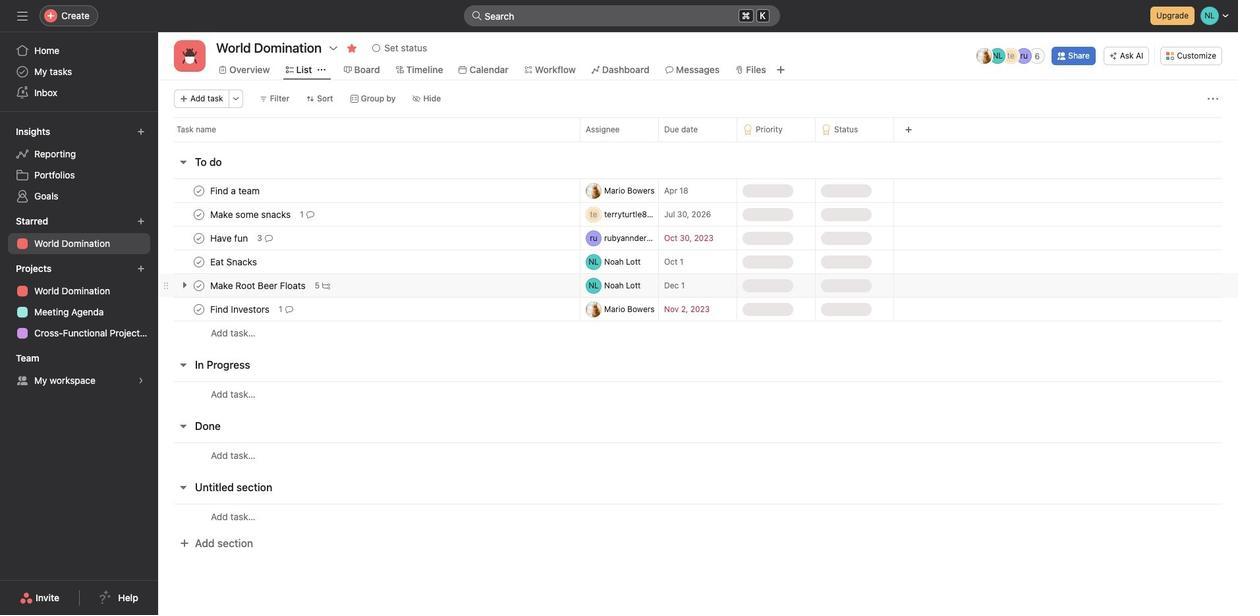 Task type: vqa. For each thing, say whether or not it's contained in the screenshot.
Mark complete checkbox in FIND A TEAM CELL
yes



Task type: describe. For each thing, give the bounding box(es) containing it.
make root beer floats cell
[[158, 274, 580, 298]]

mark complete checkbox for eat snacks cell
[[191, 254, 207, 270]]

3 comments image
[[265, 234, 273, 242]]

5 subtasks image
[[323, 282, 330, 290]]

hide sidebar image
[[17, 11, 28, 21]]

1 collapse task list for this group image from the top
[[178, 360, 189, 371]]

Search tasks, projects, and more text field
[[464, 5, 780, 26]]

starred element
[[0, 210, 158, 257]]

mark complete checkbox for task name text box inside the have fun cell
[[191, 230, 207, 246]]

mark complete image for have fun cell
[[191, 230, 207, 246]]

task name text field inside make root beer floats "cell"
[[208, 279, 310, 292]]

mark complete checkbox for task name text field
[[191, 183, 207, 199]]

have fun cell
[[158, 226, 580, 251]]

global element
[[0, 32, 158, 111]]

make some snacks cell
[[158, 202, 580, 227]]

mark complete image for eat snacks cell
[[191, 254, 207, 270]]

mark complete image for the find a team cell
[[191, 183, 207, 199]]

add tab image
[[776, 65, 786, 75]]

mark complete checkbox for find investors "cell"
[[191, 302, 207, 317]]

0 horizontal spatial more actions image
[[232, 95, 240, 103]]

insights element
[[0, 120, 158, 210]]

see details, my workspace image
[[137, 377, 145, 385]]

header to do tree grid
[[158, 179, 1239, 345]]

task name text field for eat snacks cell
[[208, 255, 261, 269]]

2 collapse task list for this group image from the top
[[178, 483, 189, 493]]

prominent image
[[472, 11, 482, 21]]

2 collapse task list for this group image from the top
[[178, 421, 189, 432]]

eat snacks cell
[[158, 250, 580, 274]]

task name text field for have fun cell
[[208, 232, 252, 245]]

1 comment image for find investors "cell"
[[285, 306, 293, 314]]

Task name text field
[[208, 184, 264, 197]]



Task type: locate. For each thing, give the bounding box(es) containing it.
collapse task list for this group image
[[178, 157, 189, 167], [178, 483, 189, 493]]

teams element
[[0, 347, 158, 394]]

3 mark complete checkbox from the top
[[191, 230, 207, 246]]

1 mark complete checkbox from the top
[[191, 254, 207, 270]]

1 vertical spatial mark complete image
[[191, 278, 207, 294]]

Task name text field
[[208, 208, 295, 221], [208, 232, 252, 245], [208, 255, 261, 269], [208, 279, 310, 292], [208, 303, 274, 316]]

2 task name text field from the top
[[208, 232, 252, 245]]

1 vertical spatial mark complete checkbox
[[191, 302, 207, 317]]

row
[[158, 117, 1239, 142], [174, 141, 1223, 142], [158, 179, 1239, 203], [158, 202, 1239, 227], [158, 226, 1239, 251], [158, 250, 1239, 274], [158, 274, 1239, 298], [158, 297, 1239, 322], [158, 321, 1239, 345], [158, 382, 1239, 407], [158, 443, 1239, 468], [158, 504, 1239, 529]]

add items to starred image
[[137, 218, 145, 225]]

new project or portfolio image
[[137, 265, 145, 273]]

mark complete image inside the find a team cell
[[191, 183, 207, 199]]

mark complete checkbox inside make some snacks cell
[[191, 207, 207, 223]]

0 vertical spatial mark complete image
[[191, 183, 207, 199]]

mark complete image inside eat snacks cell
[[191, 254, 207, 270]]

collapse task list for this group image
[[178, 360, 189, 371], [178, 421, 189, 432]]

task name text field inside have fun cell
[[208, 232, 252, 245]]

find a team cell
[[158, 179, 580, 203]]

0 vertical spatial mark complete image
[[191, 207, 207, 223]]

1 collapse task list for this group image from the top
[[178, 157, 189, 167]]

0 horizontal spatial 1 comment image
[[285, 306, 293, 314]]

2 vertical spatial mark complete image
[[191, 302, 207, 317]]

task name text field inside make some snacks cell
[[208, 208, 295, 221]]

bug image
[[182, 48, 198, 64]]

Mark complete checkbox
[[191, 183, 207, 199], [191, 207, 207, 223], [191, 230, 207, 246], [191, 278, 207, 294]]

0 vertical spatial 1 comment image
[[306, 211, 314, 219]]

3 mark complete image from the top
[[191, 302, 207, 317]]

tab actions image
[[318, 66, 325, 74]]

0 vertical spatial collapse task list for this group image
[[178, 360, 189, 371]]

1 vertical spatial 1 comment image
[[285, 306, 293, 314]]

mark complete image inside make root beer floats "cell"
[[191, 278, 207, 294]]

0 vertical spatial mark complete checkbox
[[191, 254, 207, 270]]

find investors cell
[[158, 297, 580, 322]]

4 mark complete checkbox from the top
[[191, 278, 207, 294]]

1 mark complete checkbox from the top
[[191, 183, 207, 199]]

mark complete checkbox inside the find a team cell
[[191, 183, 207, 199]]

2 mark complete image from the top
[[191, 230, 207, 246]]

1 mark complete image from the top
[[191, 207, 207, 223]]

expand subtask list for the task make root beer floats image
[[179, 280, 190, 291]]

remove from starred image
[[347, 43, 358, 53]]

task name text field inside find investors "cell"
[[208, 303, 274, 316]]

mark complete image inside make some snacks cell
[[191, 207, 207, 223]]

mark complete image for task name text box in find investors "cell"
[[191, 302, 207, 317]]

1 horizontal spatial more actions image
[[1209, 94, 1219, 104]]

1 mark complete image from the top
[[191, 183, 207, 199]]

add field image
[[905, 126, 913, 134]]

more actions image
[[1209, 94, 1219, 104], [232, 95, 240, 103]]

1 comment image
[[306, 211, 314, 219], [285, 306, 293, 314]]

mark complete image inside have fun cell
[[191, 230, 207, 246]]

1 horizontal spatial 1 comment image
[[306, 211, 314, 219]]

None field
[[464, 5, 780, 26]]

task name text field for make some snacks cell
[[208, 208, 295, 221]]

new insights image
[[137, 128, 145, 136]]

mark complete image
[[191, 207, 207, 223], [191, 278, 207, 294], [191, 302, 207, 317]]

task name text field inside eat snacks cell
[[208, 255, 261, 269]]

2 mark complete image from the top
[[191, 278, 207, 294]]

1 vertical spatial mark complete image
[[191, 230, 207, 246]]

2 mark complete checkbox from the top
[[191, 207, 207, 223]]

mark complete image
[[191, 183, 207, 199], [191, 230, 207, 246], [191, 254, 207, 270]]

1 task name text field from the top
[[208, 208, 295, 221]]

mark complete checkbox inside have fun cell
[[191, 230, 207, 246]]

3 task name text field from the top
[[208, 255, 261, 269]]

mark complete image for task name text box within make some snacks cell
[[191, 207, 207, 223]]

show options image
[[329, 43, 339, 53]]

task name text field for find investors "cell"
[[208, 303, 274, 316]]

0 vertical spatial collapse task list for this group image
[[178, 157, 189, 167]]

5 task name text field from the top
[[208, 303, 274, 316]]

1 vertical spatial collapse task list for this group image
[[178, 421, 189, 432]]

1 comment image for make some snacks cell
[[306, 211, 314, 219]]

mark complete checkbox inside find investors "cell"
[[191, 302, 207, 317]]

mark complete image inside find investors "cell"
[[191, 302, 207, 317]]

Mark complete checkbox
[[191, 254, 207, 270], [191, 302, 207, 317]]

3 mark complete image from the top
[[191, 254, 207, 270]]

mark complete checkbox for task name text box within make some snacks cell
[[191, 207, 207, 223]]

mark complete checkbox inside eat snacks cell
[[191, 254, 207, 270]]

2 mark complete checkbox from the top
[[191, 302, 207, 317]]

mark complete checkbox inside make root beer floats "cell"
[[191, 278, 207, 294]]

1 vertical spatial collapse task list for this group image
[[178, 483, 189, 493]]

2 vertical spatial mark complete image
[[191, 254, 207, 270]]

4 task name text field from the top
[[208, 279, 310, 292]]

projects element
[[0, 257, 158, 347]]



